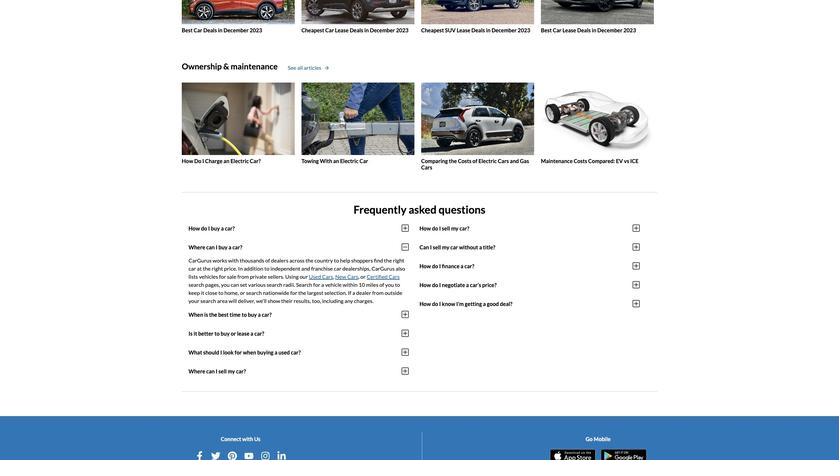 Task type: vqa. For each thing, say whether or not it's contained in the screenshot.
across
yes



Task type: locate. For each thing, give the bounding box(es) containing it.
cars up within
[[347, 274, 358, 280]]

car inside "link"
[[360, 158, 368, 164]]

1 vertical spatial and
[[301, 266, 310, 272]]

3 december from the left
[[492, 27, 517, 34]]

or up 10
[[361, 274, 366, 280]]

1 horizontal spatial you
[[385, 282, 394, 288]]

1 horizontal spatial ,
[[358, 274, 360, 280]]

cargurus
[[189, 258, 212, 264], [372, 266, 395, 272]]

download on the app store image
[[550, 450, 596, 461]]

used
[[279, 349, 290, 356]]

where inside dropdown button
[[189, 244, 205, 251]]

can down should
[[206, 368, 215, 375]]

my down look
[[228, 368, 235, 375]]

is it better to buy or lease a car? button
[[189, 324, 409, 343]]

3 lease from the left
[[563, 27, 576, 34]]

0 horizontal spatial lease
[[335, 27, 349, 34]]

or inside dropdown button
[[231, 331, 236, 337]]

arrow right image
[[325, 66, 329, 71]]

1 an from the left
[[224, 158, 230, 164]]

1 deals from the left
[[203, 27, 217, 34]]

2 horizontal spatial my
[[451, 225, 459, 232]]

1 vertical spatial it
[[194, 331, 197, 337]]

0 vertical spatial my
[[451, 225, 459, 232]]

1 vertical spatial sell
[[433, 244, 441, 251]]

can i sell my car without a title?
[[420, 244, 496, 251]]

0 vertical spatial right
[[393, 258, 404, 264]]

plus square image inside the can i sell my car without a title? dropdown button
[[633, 243, 640, 251]]

buy left lease
[[221, 331, 230, 337]]

search down various
[[246, 290, 262, 296]]

deals down the cheapest suv lease deals in december 2023 image at right top
[[472, 27, 485, 34]]

plus square image inside how do i finance a car? dropdown button
[[633, 262, 640, 270]]

1 vertical spatial can
[[231, 282, 239, 288]]

how do i buy a car?
[[189, 225, 235, 232]]

and left gas
[[510, 158, 519, 164]]

you up "home,"
[[221, 282, 230, 288]]

0 vertical spatial with
[[228, 258, 239, 264]]

of inside comparing the costs of electric cars and gas cars
[[473, 158, 478, 164]]

at
[[197, 266, 202, 272]]

plus square image inside when is the best time to buy a car? dropdown button
[[402, 311, 409, 319]]

0 vertical spatial and
[[510, 158, 519, 164]]

, down dealerships,
[[358, 274, 360, 280]]

for left sale
[[219, 274, 226, 280]]

for down radii.
[[290, 290, 297, 296]]

and
[[510, 158, 519, 164], [301, 266, 310, 272]]

december for cheapest car lease deals in december 2023
[[370, 27, 395, 34]]

in down best car deals in december 2023 image
[[218, 27, 223, 34]]

2 horizontal spatial sell
[[442, 225, 450, 232]]

works
[[213, 258, 227, 264]]

3 electric from the left
[[479, 158, 497, 164]]

set
[[240, 282, 247, 288]]

deals down best car lease deals in december 2023 image
[[577, 27, 591, 34]]

addition
[[244, 266, 263, 272]]

0 horizontal spatial electric
[[231, 158, 249, 164]]

cheapest suv lease deals in december 2023 link
[[421, 0, 534, 34]]

0 horizontal spatial car
[[189, 266, 196, 272]]

my for how do i sell my car?
[[451, 225, 459, 232]]

sell for how do i sell my car?
[[442, 225, 450, 232]]

1 horizontal spatial cheapest
[[421, 27, 444, 34]]

2 vertical spatial or
[[231, 331, 236, 337]]

get it on google play image
[[601, 450, 647, 461]]

december inside cheapest car lease deals in december 2023 link
[[370, 27, 395, 34]]

with left us
[[242, 436, 253, 443]]

in down the cheapest suv lease deals in december 2023 image at right top
[[486, 27, 491, 34]]

1 costs from the left
[[458, 158, 472, 164]]

december inside best car deals in december 2023 link
[[224, 27, 249, 34]]

2023 for cheapest car lease deals in december 2023
[[396, 27, 409, 34]]

0 vertical spatial where
[[189, 244, 205, 251]]

can down sale
[[231, 282, 239, 288]]

1 best from the left
[[182, 27, 193, 34]]

2 deals from the left
[[350, 27, 363, 34]]

with inside cargurus works with thousands of dealers across the country to help shoppers find the right car at the right price. in addition to independent and franchise car dealerships, cargurus also lists vehicles for sale from private sellers. using our
[[228, 258, 239, 264]]

for up largest
[[313, 282, 320, 288]]

in down cheapest car lease deals in december 2023 image
[[364, 27, 369, 34]]

from down miles
[[372, 290, 384, 296]]

how left know
[[420, 301, 431, 307]]

search
[[189, 282, 204, 288], [267, 282, 282, 288], [246, 290, 262, 296], [201, 298, 216, 304]]

youtube image
[[244, 452, 254, 461]]

0 vertical spatial from
[[237, 274, 249, 280]]

car? up thousands on the left bottom
[[233, 244, 242, 251]]

car for best car lease deals in december 2023
[[553, 27, 562, 34]]

should
[[203, 349, 219, 356]]

1 vertical spatial right
[[212, 266, 223, 272]]

maintenance
[[541, 158, 573, 164]]

from
[[237, 274, 249, 280], [372, 290, 384, 296]]

where can i buy a car? button
[[189, 238, 409, 257]]

plus square image
[[402, 224, 409, 233], [633, 224, 640, 233], [633, 243, 640, 251], [633, 281, 640, 289]]

1 vertical spatial or
[[240, 290, 245, 296]]

plus square image inside how do i know i'm getting a good deal? "dropdown button"
[[633, 300, 640, 308]]

2 in from the left
[[364, 27, 369, 34]]

can inside where can i sell my car? dropdown button
[[206, 368, 215, 375]]

right up also
[[393, 258, 404, 264]]

sell right can
[[433, 244, 441, 251]]

deals inside cheapest car lease deals in december 2023 link
[[350, 27, 363, 34]]

i left look
[[220, 349, 222, 356]]

where can i sell my car?
[[189, 368, 246, 375]]

my down how do i sell my car?
[[442, 244, 450, 251]]

an right with
[[333, 158, 339, 164]]

car left at
[[189, 266, 196, 272]]

a left used
[[275, 349, 278, 356]]

4 deals from the left
[[577, 27, 591, 34]]

or left lease
[[231, 331, 236, 337]]

1 horizontal spatial lease
[[457, 27, 471, 34]]

december
[[224, 27, 249, 34], [370, 27, 395, 34], [492, 27, 517, 34], [598, 27, 623, 34]]

car up new
[[334, 266, 341, 272]]

car? right lease
[[254, 331, 264, 337]]

0 horizontal spatial my
[[228, 368, 235, 375]]

0 horizontal spatial of
[[265, 258, 270, 264]]

an
[[224, 158, 230, 164], [333, 158, 339, 164]]

comparing the costs of electric cars and gas cars link
[[421, 83, 534, 171]]

1 vertical spatial cargurus
[[372, 266, 395, 272]]

0 vertical spatial of
[[473, 158, 478, 164]]

2 an from the left
[[333, 158, 339, 164]]

2 december from the left
[[370, 27, 395, 34]]

plus square image for how do i negotiate a car's price?
[[633, 281, 640, 289]]

can inside "where can i buy a car?" dropdown button
[[206, 244, 215, 251]]

do for know
[[432, 301, 438, 307]]

an inside how do i charge an electric car? link
[[224, 158, 230, 164]]

if
[[348, 290, 352, 296]]

how left do at the top left
[[182, 158, 193, 164]]

a left car's
[[466, 282, 469, 288]]

how do i finance a car?
[[420, 263, 475, 270]]

deliver,
[[238, 298, 255, 304]]

a up the where can i buy a car?
[[221, 225, 224, 232]]

2023 for cheapest suv lease deals in december 2023
[[518, 27, 530, 34]]

1 vertical spatial of
[[265, 258, 270, 264]]

buy inside dropdown button
[[219, 244, 228, 251]]

1 vertical spatial my
[[442, 244, 450, 251]]

search up the nationwide
[[267, 282, 282, 288]]

best for best car deals in december 2023
[[182, 27, 193, 34]]

i left know
[[439, 301, 441, 307]]

plus square image for how do i sell my car?
[[633, 224, 640, 233]]

1 lease from the left
[[335, 27, 349, 34]]

1 horizontal spatial an
[[333, 158, 339, 164]]

my inside where can i sell my car? dropdown button
[[228, 368, 235, 375]]

1 horizontal spatial electric
[[340, 158, 359, 164]]

where inside dropdown button
[[189, 368, 205, 375]]

without
[[459, 244, 478, 251]]

can inside 'used cars , new cars , or certified cars search pages, you can set various search radii. search for a vehicle within 10 miles of you to keep it close to home, or search nationwide for the largest selection. if a dealer from outside your search area will deliver, we'll show their results, too, including any charges.'
[[231, 282, 239, 288]]

2 vertical spatial can
[[206, 368, 215, 375]]

car
[[451, 244, 458, 251], [189, 266, 196, 272], [334, 266, 341, 272]]

best car deals in december 2023
[[182, 27, 262, 34]]

it inside 'used cars , new cars , or certified cars search pages, you can set various search radii. search for a vehicle within 10 miles of you to keep it close to home, or search nationwide for the largest selection. if a dealer from outside your search area will deliver, we'll show their results, too, including any charges.'
[[201, 290, 204, 296]]

2 best from the left
[[541, 27, 552, 34]]

plus square image inside is it better to buy or lease a car? dropdown button
[[402, 330, 409, 338]]

0 horizontal spatial ,
[[333, 274, 334, 280]]

i left the finance
[[439, 263, 441, 270]]

you
[[221, 282, 230, 288], [385, 282, 394, 288]]

i up can i sell my car without a title?
[[439, 225, 441, 232]]

lease for cheapest car lease deals in december 2023
[[335, 27, 349, 34]]

towing
[[302, 158, 319, 164]]

can
[[206, 244, 215, 251], [231, 282, 239, 288], [206, 368, 215, 375]]

maintenance costs compared: ev vs ice image
[[541, 83, 654, 155]]

a left 'good'
[[483, 301, 486, 307]]

3 in from the left
[[486, 27, 491, 34]]

1 horizontal spatial sell
[[433, 244, 441, 251]]

cheapest for cheapest suv lease deals in december 2023
[[421, 27, 444, 34]]

how do i buy a car? button
[[189, 219, 409, 238]]

0 horizontal spatial or
[[231, 331, 236, 337]]

2 , from the left
[[358, 274, 360, 280]]

best car lease deals in december 2023 image
[[541, 0, 654, 24]]

1 december from the left
[[224, 27, 249, 34]]

an inside 'towing with an electric car' "link"
[[333, 158, 339, 164]]

how for how do i finance a car?
[[420, 263, 431, 270]]

1 horizontal spatial and
[[510, 158, 519, 164]]

buy up works
[[219, 244, 228, 251]]

pages,
[[205, 282, 220, 288]]

plus square image inside where can i sell my car? dropdown button
[[402, 368, 409, 376]]

0 horizontal spatial it
[[194, 331, 197, 337]]

1 in from the left
[[218, 27, 223, 34]]

car inside dropdown button
[[451, 244, 458, 251]]

electric
[[231, 158, 249, 164], [340, 158, 359, 164], [479, 158, 497, 164]]

best
[[182, 27, 193, 34], [541, 27, 552, 34]]

car? inside "dropdown button"
[[460, 225, 470, 232]]

december down cheapest car lease deals in december 2023 image
[[370, 27, 395, 34]]

i for how do i charge an electric car?
[[202, 158, 204, 164]]

2 lease from the left
[[457, 27, 471, 34]]

comparing
[[421, 158, 448, 164]]

where can i sell my car? button
[[189, 362, 409, 381]]

to right better
[[215, 331, 220, 337]]

where for where can i buy a car?
[[189, 244, 205, 251]]

charge
[[205, 158, 223, 164]]

car left without
[[451, 244, 458, 251]]

us
[[254, 436, 261, 443]]

car? down questions
[[460, 225, 470, 232]]

0 horizontal spatial an
[[224, 158, 230, 164]]

0 horizontal spatial with
[[228, 258, 239, 264]]

a inside dropdown button
[[229, 244, 231, 251]]

2 2023 from the left
[[396, 27, 409, 34]]

lease down cheapest car lease deals in december 2023 image
[[335, 27, 349, 34]]

comparing the costs of electric cars and gas cars
[[421, 158, 529, 171]]

maintenance
[[231, 61, 278, 71]]

cars left gas
[[498, 158, 509, 164]]

2023 inside best car lease deals in december 2023 link
[[624, 27, 636, 34]]

december inside cheapest suv lease deals in december 2023 link
[[492, 27, 517, 34]]

to right 'time'
[[242, 312, 247, 318]]

2 vertical spatial my
[[228, 368, 235, 375]]

your
[[189, 298, 199, 304]]

and inside comparing the costs of electric cars and gas cars
[[510, 158, 519, 164]]

0 vertical spatial cargurus
[[189, 258, 212, 264]]

to up area
[[218, 290, 224, 296]]

cheapest car lease deals in december 2023
[[302, 27, 409, 34]]

thousands
[[240, 258, 264, 264]]

2 vertical spatial of
[[380, 282, 384, 288]]

1 horizontal spatial from
[[372, 290, 384, 296]]

it right is
[[194, 331, 197, 337]]

how do i sell my car? button
[[420, 219, 640, 238]]

where
[[189, 244, 205, 251], [189, 368, 205, 375]]

0 horizontal spatial best
[[182, 27, 193, 34]]

best for best car lease deals in december 2023
[[541, 27, 552, 34]]

lease right 'suv'
[[457, 27, 471, 34]]

car for best car deals in december 2023
[[194, 27, 202, 34]]

1 vertical spatial with
[[242, 436, 253, 443]]

look
[[223, 349, 234, 356]]

plus square image for is it better to buy or lease a car?
[[402, 330, 409, 338]]

costs
[[458, 158, 472, 164], [574, 158, 587, 164]]

a down 'used cars' link
[[321, 282, 324, 288]]

plus square image inside how do i buy a car? dropdown button
[[402, 224, 409, 233]]

and inside cargurus works with thousands of dealers across the country to help shoppers find the right car at the right price. in addition to independent and franchise car dealerships, cargurus also lists vehicles for sale from private sellers. using our
[[301, 266, 310, 272]]

i up the where can i buy a car?
[[208, 225, 210, 232]]

lease
[[335, 27, 349, 34], [457, 27, 471, 34], [563, 27, 576, 34]]

1 horizontal spatial of
[[380, 282, 384, 288]]

2 horizontal spatial electric
[[479, 158, 497, 164]]

how up can
[[420, 225, 431, 232]]

how down can
[[420, 263, 431, 270]]

1 vertical spatial where
[[189, 368, 205, 375]]

2023 inside cheapest suv lease deals in december 2023 link
[[518, 27, 530, 34]]

ice
[[631, 158, 639, 164]]

how for how do i sell my car?
[[420, 225, 431, 232]]

the up the results,
[[298, 290, 306, 296]]

cargurus up at
[[189, 258, 212, 264]]

is
[[189, 331, 193, 337]]

sell up can i sell my car without a title?
[[442, 225, 450, 232]]

how do i know i'm getting a good deal?
[[420, 301, 513, 307]]

2 where from the top
[[189, 368, 205, 375]]

do left know
[[432, 301, 438, 307]]

0 horizontal spatial sell
[[219, 368, 227, 375]]

in
[[238, 266, 243, 272]]

0 horizontal spatial you
[[221, 282, 230, 288]]

can up works
[[206, 244, 215, 251]]

it right keep
[[201, 290, 204, 296]]

2 horizontal spatial of
[[473, 158, 478, 164]]

2 costs from the left
[[574, 158, 587, 164]]

price?
[[482, 282, 497, 288]]

2023
[[250, 27, 262, 34], [396, 27, 409, 34], [518, 27, 530, 34], [624, 27, 636, 34]]

deals for best car lease deals in december 2023
[[577, 27, 591, 34]]

i for where can i buy a car?
[[216, 244, 218, 251]]

the
[[449, 158, 457, 164], [306, 258, 314, 264], [384, 258, 392, 264], [203, 266, 211, 272], [298, 290, 306, 296], [209, 312, 217, 318]]

4 2023 from the left
[[624, 27, 636, 34]]

plus square image inside how do i negotiate a car's price? dropdown button
[[633, 281, 640, 289]]

i
[[202, 158, 204, 164], [208, 225, 210, 232], [439, 225, 441, 232], [216, 244, 218, 251], [430, 244, 432, 251], [439, 263, 441, 270], [439, 282, 441, 288], [439, 301, 441, 307], [220, 349, 222, 356], [216, 368, 218, 375]]

a down we'll
[[258, 312, 261, 318]]

1 horizontal spatial my
[[442, 244, 450, 251]]

2 cheapest from the left
[[421, 27, 444, 34]]

from inside cargurus works with thousands of dealers across the country to help shoppers find the right car at the right price. in addition to independent and franchise car dealerships, cargurus also lists vehicles for sale from private sellers. using our
[[237, 274, 249, 280]]

2 horizontal spatial car
[[451, 244, 458, 251]]

0 horizontal spatial from
[[237, 274, 249, 280]]

0 horizontal spatial costs
[[458, 158, 472, 164]]

december down best car deals in december 2023 image
[[224, 27, 249, 34]]

can
[[420, 244, 429, 251]]

deals for cheapest suv lease deals in december 2023
[[472, 27, 485, 34]]

1 2023 from the left
[[250, 27, 262, 34]]

dealer
[[356, 290, 371, 296]]

4 december from the left
[[598, 27, 623, 34]]

2 horizontal spatial lease
[[563, 27, 576, 34]]

my inside how do i sell my car? "dropdown button"
[[451, 225, 459, 232]]

plus square image inside what should i look for when buying a used car? dropdown button
[[402, 349, 409, 357]]

costs right 'comparing' at the right top of page
[[458, 158, 472, 164]]

sell inside "dropdown button"
[[442, 225, 450, 232]]

1 vertical spatial from
[[372, 290, 384, 296]]

buy
[[211, 225, 220, 232], [219, 244, 228, 251], [248, 312, 257, 318], [221, 331, 230, 337]]

do left "negotiate"
[[432, 282, 438, 288]]

1 horizontal spatial costs
[[574, 158, 587, 164]]

do up the where can i buy a car?
[[201, 225, 207, 232]]

december inside best car lease deals in december 2023 link
[[598, 27, 623, 34]]

the inside comparing the costs of electric cars and gas cars
[[449, 158, 457, 164]]

1 horizontal spatial right
[[393, 258, 404, 264]]

3 2023 from the left
[[518, 27, 530, 34]]

where up at
[[189, 244, 205, 251]]

cars down 'comparing' at the right top of page
[[421, 164, 432, 171]]

my
[[451, 225, 459, 232], [442, 244, 450, 251], [228, 368, 235, 375]]

my up can i sell my car without a title?
[[451, 225, 459, 232]]

0 vertical spatial it
[[201, 290, 204, 296]]

1 horizontal spatial best
[[541, 27, 552, 34]]

deals inside cheapest suv lease deals in december 2023 link
[[472, 27, 485, 34]]

1 cheapest from the left
[[302, 27, 324, 34]]

car? down we'll
[[262, 312, 272, 318]]

from up set
[[237, 274, 249, 280]]

results,
[[294, 298, 311, 304]]

deals inside best car lease deals in december 2023 link
[[577, 27, 591, 34]]

4 in from the left
[[592, 27, 597, 34]]

0 vertical spatial or
[[361, 274, 366, 280]]

lease down best car lease deals in december 2023 image
[[563, 27, 576, 34]]

you up 'outside'
[[385, 282, 394, 288]]

2 electric from the left
[[340, 158, 359, 164]]

good
[[487, 301, 499, 307]]

deals down best car deals in december 2023 image
[[203, 27, 217, 34]]

2023 inside best car deals in december 2023 link
[[250, 27, 262, 34]]

2023 inside cheapest car lease deals in december 2023 link
[[396, 27, 409, 34]]

1 where from the top
[[189, 244, 205, 251]]

i left "negotiate"
[[439, 282, 441, 288]]

various
[[248, 282, 266, 288]]

towing with an electric car image
[[302, 83, 415, 155]]

is
[[204, 312, 208, 318]]

plus square image inside how do i sell my car? "dropdown button"
[[633, 224, 640, 233]]

2 vertical spatial sell
[[219, 368, 227, 375]]

0 vertical spatial can
[[206, 244, 215, 251]]

cargurus up certified cars link
[[372, 266, 395, 272]]

buy down deliver,
[[248, 312, 257, 318]]

plus square image for how do i finance a car?
[[633, 262, 640, 270]]

december down best car lease deals in december 2023 image
[[598, 27, 623, 34]]

1 horizontal spatial it
[[201, 290, 204, 296]]

do down asked at the top of page
[[432, 225, 438, 232]]

within
[[343, 282, 358, 288]]

how do i negotiate a car's price? button
[[420, 276, 640, 295]]

costs left the 'compared:'
[[574, 158, 587, 164]]

0 horizontal spatial and
[[301, 266, 310, 272]]

i inside dropdown button
[[216, 244, 218, 251]]

0 vertical spatial sell
[[442, 225, 450, 232]]

deals inside best car deals in december 2023 link
[[203, 27, 217, 34]]

facebook image
[[195, 452, 204, 461]]

car? right used
[[291, 349, 301, 356]]

an right charge
[[224, 158, 230, 164]]

december down the cheapest suv lease deals in december 2023 image at right top
[[492, 27, 517, 34]]

plus square image for where can i sell my car?
[[402, 368, 409, 376]]

sell down look
[[219, 368, 227, 375]]

0 horizontal spatial cheapest
[[302, 27, 324, 34]]

december for best car lease deals in december 2023
[[598, 27, 623, 34]]

plus square image
[[633, 262, 640, 270], [633, 300, 640, 308], [402, 311, 409, 319], [402, 330, 409, 338], [402, 349, 409, 357], [402, 368, 409, 376]]

selection.
[[325, 290, 347, 296]]

car for cheapest car lease deals in december 2023
[[325, 27, 334, 34]]

3 deals from the left
[[472, 27, 485, 34]]

our
[[300, 274, 308, 280]]

minus square image
[[402, 243, 409, 251]]

it
[[201, 290, 204, 296], [194, 331, 197, 337]]



Task type: describe. For each thing, give the bounding box(es) containing it.
maintenance costs compared: ev vs ice
[[541, 158, 639, 164]]

do for finance
[[432, 263, 438, 270]]

where for where can i sell my car?
[[189, 368, 205, 375]]

car? down what should i look for when buying a used car? on the left bottom of page
[[236, 368, 246, 375]]

cargurus works with thousands of dealers across the country to help shoppers find the right car at the right price. in addition to independent and franchise car dealerships, cargurus also lists vehicles for sale from private sellers. using our
[[189, 258, 405, 280]]

to left the help
[[334, 258, 339, 264]]

towing with an electric car link
[[302, 83, 415, 164]]

cars down also
[[389, 274, 400, 280]]

can for sell
[[206, 368, 215, 375]]

a left title?
[[479, 244, 482, 251]]

price.
[[224, 266, 237, 272]]

&
[[223, 61, 229, 71]]

lease
[[237, 331, 250, 337]]

best
[[218, 312, 229, 318]]

i for where can i sell my car?
[[216, 368, 218, 375]]

lists
[[189, 274, 198, 280]]

plus square image for can i sell my car without a title?
[[633, 243, 640, 251]]

i for how do i negotiate a car's price?
[[439, 282, 441, 288]]

with
[[320, 158, 332, 164]]

i for how do i know i'm getting a good deal?
[[439, 301, 441, 307]]

buying
[[257, 349, 274, 356]]

deal?
[[500, 301, 513, 307]]

across
[[290, 258, 305, 264]]

the right find
[[384, 258, 392, 264]]

to up private
[[264, 266, 270, 272]]

search
[[296, 282, 312, 288]]

for inside cargurus works with thousands of dealers across the country to help shoppers find the right car at the right price. in addition to independent and franchise car dealerships, cargurus also lists vehicles for sale from private sellers. using our
[[219, 274, 226, 280]]

the right across
[[306, 258, 314, 264]]

keep
[[189, 290, 200, 296]]

ev
[[616, 158, 623, 164]]

search up keep
[[189, 282, 204, 288]]

it inside dropdown button
[[194, 331, 197, 337]]

cheapest suv lease deals in december 2023 image
[[421, 0, 534, 24]]

charges.
[[354, 298, 374, 304]]

articles
[[304, 64, 321, 71]]

0 horizontal spatial cargurus
[[189, 258, 212, 264]]

2 you from the left
[[385, 282, 394, 288]]

plus square image for how do i know i'm getting a good deal?
[[633, 300, 640, 308]]

home,
[[225, 290, 239, 296]]

how do i charge an electric car? image
[[182, 83, 295, 155]]

their
[[281, 298, 293, 304]]

including
[[322, 298, 344, 304]]

to up 'outside'
[[395, 282, 400, 288]]

vehicles
[[199, 274, 218, 280]]

how for how do i charge an electric car?
[[182, 158, 193, 164]]

see all articles link
[[288, 64, 329, 72]]

certified cars link
[[367, 274, 400, 280]]

a right if at the bottom of page
[[353, 290, 355, 296]]

what should i look for when buying a used car?
[[189, 349, 301, 356]]

largest
[[307, 290, 324, 296]]

questions
[[439, 203, 486, 216]]

i for how do i finance a car?
[[439, 263, 441, 270]]

for inside dropdown button
[[235, 349, 242, 356]]

costs inside comparing the costs of electric cars and gas cars
[[458, 158, 472, 164]]

will
[[229, 298, 237, 304]]

1 horizontal spatial cargurus
[[372, 266, 395, 272]]

getting
[[465, 301, 482, 307]]

i for how do i buy a car?
[[208, 225, 210, 232]]

a right lease
[[251, 331, 253, 337]]

i for how do i sell my car?
[[439, 225, 441, 232]]

from inside 'used cars , new cars , or certified cars search pages, you can set various search radii. search for a vehicle within 10 miles of you to keep it close to home, or search nationwide for the largest selection. if a dealer from outside your search area will deliver, we'll show their results, too, including any charges.'
[[372, 290, 384, 296]]

the inside dropdown button
[[209, 312, 217, 318]]

better
[[198, 331, 214, 337]]

how do i finance a car? button
[[420, 257, 640, 276]]

best car lease deals in december 2023
[[541, 27, 636, 34]]

see all articles
[[288, 64, 321, 71]]

dealers
[[271, 258, 289, 264]]

december for cheapest suv lease deals in december 2023
[[492, 27, 517, 34]]

using
[[285, 274, 299, 280]]

search down close
[[201, 298, 216, 304]]

can i sell my car without a title? button
[[420, 238, 640, 257]]

we'll
[[256, 298, 267, 304]]

cheapest for cheapest car lease deals in december 2023
[[302, 27, 324, 34]]

finance
[[442, 263, 460, 270]]

plus square image for how do i buy a car?
[[402, 224, 409, 233]]

franchise
[[311, 266, 333, 272]]

2023 for best car lease deals in december 2023
[[624, 27, 636, 34]]

when is the best time to buy a car?
[[189, 312, 272, 318]]

title?
[[483, 244, 496, 251]]

miles
[[366, 282, 379, 288]]

how do i know i'm getting a good deal? button
[[420, 295, 640, 314]]

also
[[396, 266, 405, 272]]

instagram image
[[261, 452, 270, 461]]

a inside "dropdown button"
[[483, 301, 486, 307]]

plus square image for when is the best time to buy a car?
[[402, 311, 409, 319]]

towing with an electric car
[[302, 158, 368, 164]]

connect with us
[[221, 436, 261, 443]]

buy up the where can i buy a car?
[[211, 225, 220, 232]]

a right the finance
[[461, 263, 464, 270]]

i right can
[[430, 244, 432, 251]]

do for negotiate
[[432, 282, 438, 288]]

can for buy
[[206, 244, 215, 251]]

lease for cheapest suv lease deals in december 2023
[[457, 27, 471, 34]]

gas
[[520, 158, 529, 164]]

car? right the finance
[[465, 263, 475, 270]]

lease for best car lease deals in december 2023
[[563, 27, 576, 34]]

is it better to buy or lease a car?
[[189, 331, 264, 337]]

1 horizontal spatial with
[[242, 436, 253, 443]]

1 horizontal spatial car
[[334, 266, 341, 272]]

mobile
[[594, 436, 611, 443]]

1 you from the left
[[221, 282, 230, 288]]

time
[[230, 312, 241, 318]]

vehicle
[[325, 282, 342, 288]]

sell for where can i sell my car?
[[219, 368, 227, 375]]

twitter image
[[211, 452, 221, 461]]

show
[[268, 298, 280, 304]]

in for cheapest car lease deals in december 2023
[[364, 27, 369, 34]]

where can i buy a car?
[[189, 244, 242, 251]]

i for what should i look for when buying a used car?
[[220, 349, 222, 356]]

ownership
[[182, 61, 222, 71]]

1 electric from the left
[[231, 158, 249, 164]]

vs
[[624, 158, 629, 164]]

private
[[250, 274, 267, 280]]

plus square image for what should i look for when buying a used car?
[[402, 349, 409, 357]]

of inside cargurus works with thousands of dealers across the country to help shoppers find the right car at the right price. in addition to independent and franchise car dealerships, cargurus also lists vehicles for sale from private sellers. using our
[[265, 258, 270, 264]]

0 horizontal spatial right
[[212, 266, 223, 272]]

cars down franchise
[[322, 274, 333, 280]]

linkedin image
[[277, 452, 287, 461]]

in for best car lease deals in december 2023
[[592, 27, 597, 34]]

of inside 'used cars , new cars , or certified cars search pages, you can set various search radii. search for a vehicle within 10 miles of you to keep it close to home, or search nationwide for the largest selection. if a dealer from outside your search area will deliver, we'll show their results, too, including any charges.'
[[380, 282, 384, 288]]

1 horizontal spatial or
[[240, 290, 245, 296]]

nationwide
[[263, 290, 289, 296]]

sellers.
[[268, 274, 284, 280]]

in for cheapest suv lease deals in december 2023
[[486, 27, 491, 34]]

comparing the costs of electric cars and gas cars image
[[421, 83, 534, 155]]

car?
[[250, 158, 261, 164]]

shoppers
[[351, 258, 373, 264]]

new
[[335, 274, 346, 280]]

how do i charge an electric car?
[[182, 158, 261, 164]]

best car deals in december 2023 image
[[182, 0, 295, 24]]

the inside 'used cars , new cars , or certified cars search pages, you can set various search radii. search for a vehicle within 10 miles of you to keep it close to home, or search nationwide for the largest selection. if a dealer from outside your search area will deliver, we'll show their results, too, including any charges.'
[[298, 290, 306, 296]]

car? inside dropdown button
[[233, 244, 242, 251]]

area
[[217, 298, 228, 304]]

new cars link
[[335, 274, 358, 280]]

how for how do i negotiate a car's price?
[[420, 282, 431, 288]]

used cars , new cars , or certified cars search pages, you can set various search radii. search for a vehicle within 10 miles of you to keep it close to home, or search nationwide for the largest selection. if a dealer from outside your search area will deliver, we'll show their results, too, including any charges.
[[189, 274, 402, 304]]

maintenance costs compared: ev vs ice link
[[541, 83, 654, 164]]

negotiate
[[442, 282, 465, 288]]

deals for cheapest car lease deals in december 2023
[[350, 27, 363, 34]]

car? up the where can i buy a car?
[[225, 225, 235, 232]]

how for how do i buy a car?
[[189, 225, 200, 232]]

how for how do i know i'm getting a good deal?
[[420, 301, 431, 307]]

dealerships,
[[343, 266, 371, 272]]

do
[[194, 158, 201, 164]]

my inside the can i sell my car without a title? dropdown button
[[442, 244, 450, 251]]

go
[[586, 436, 593, 443]]

electric inside "link"
[[340, 158, 359, 164]]

my for where can i sell my car?
[[228, 368, 235, 375]]

do for sell
[[432, 225, 438, 232]]

best car deals in december 2023 link
[[182, 0, 295, 34]]

costs inside maintenance costs compared: ev vs ice link
[[574, 158, 587, 164]]

i'm
[[457, 301, 464, 307]]

when
[[243, 349, 256, 356]]

electric inside comparing the costs of electric cars and gas cars
[[479, 158, 497, 164]]

asked
[[409, 203, 437, 216]]

country
[[315, 258, 333, 264]]

cheapest car lease deals in december 2023 image
[[302, 0, 415, 24]]

1 , from the left
[[333, 274, 334, 280]]

do for buy
[[201, 225, 207, 232]]

2 horizontal spatial or
[[361, 274, 366, 280]]

pinterest image
[[228, 452, 237, 461]]

best car lease deals in december 2023 link
[[541, 0, 654, 34]]

what should i look for when buying a used car? button
[[189, 343, 409, 362]]

ownership & maintenance
[[182, 61, 278, 71]]

the right at
[[203, 266, 211, 272]]

close
[[205, 290, 217, 296]]



